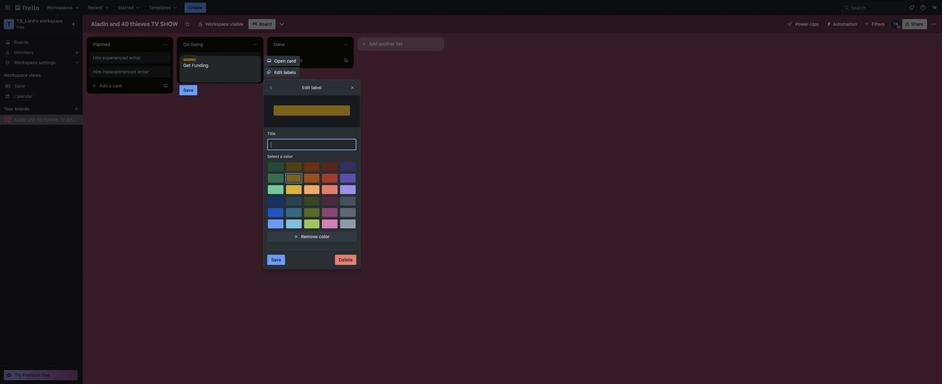Task type: locate. For each thing, give the bounding box(es) containing it.
0 vertical spatial color
[[283, 154, 293, 159]]

change
[[274, 81, 290, 87], [274, 93, 290, 98]]

title
[[267, 131, 276, 136]]

create from template… image
[[344, 58, 349, 63], [163, 83, 168, 88]]

1 vertical spatial hire
[[93, 69, 101, 74]]

show menu image
[[930, 21, 937, 27]]

0 horizontal spatial workspace
[[4, 73, 28, 78]]

a right the select
[[280, 154, 282, 159]]

sm image
[[824, 19, 833, 28]]

0 horizontal spatial save button
[[179, 85, 197, 95]]

change down edit labels button
[[274, 81, 290, 87]]

add another list button
[[358, 37, 444, 51]]

add a card up labels
[[280, 58, 303, 63]]

0 vertical spatial thieves
[[130, 21, 150, 27]]

workspace inside button
[[205, 21, 229, 27]]

add up edit labels
[[280, 58, 288, 63]]

automation
[[833, 21, 857, 27]]

add another list
[[369, 41, 402, 46]]

card up labels
[[293, 58, 303, 63]]

0 vertical spatial color: yellow, title: none image
[[183, 55, 196, 57]]

hire experienced writer link
[[93, 55, 167, 61]]

2 hire from the top
[[93, 69, 101, 74]]

hire for hire inexexperienced writer
[[93, 69, 101, 74]]

add a card button
[[270, 55, 341, 66], [179, 71, 251, 81], [89, 81, 160, 91]]

archive button
[[263, 136, 294, 146]]

1 horizontal spatial color
[[319, 234, 330, 240]]

1 vertical spatial change
[[274, 93, 290, 98]]

edit dates button
[[263, 125, 299, 135]]

color
[[283, 154, 293, 159], [319, 234, 330, 240]]

2 vertical spatial edit
[[274, 127, 282, 132]]

1 hire from the top
[[93, 55, 101, 60]]

experienced
[[103, 55, 128, 60]]

workspace up table
[[4, 73, 28, 78]]

1 horizontal spatial aladin and 40 thieves tv show
[[91, 21, 178, 27]]

1 horizontal spatial workspace
[[205, 21, 229, 27]]

add a card down inexexperienced
[[99, 83, 122, 88]]

1 vertical spatial show
[[66, 117, 80, 123]]

edit label
[[302, 85, 322, 90]]

card down inexexperienced
[[113, 83, 122, 88]]

hire
[[93, 55, 101, 60], [93, 69, 101, 74]]

select
[[267, 154, 279, 159]]

add for add another list button
[[369, 41, 378, 46]]

star or unstar board image
[[185, 22, 190, 27]]

aladin and 40 thieves tv show inside 'board name' text box
[[91, 21, 178, 27]]

0 horizontal spatial thieves
[[44, 117, 58, 123]]

1 horizontal spatial save
[[271, 257, 281, 263]]

0 horizontal spatial tv
[[59, 117, 65, 123]]

try premium free
[[15, 373, 50, 378]]

0 vertical spatial and
[[110, 21, 120, 27]]

board
[[259, 21, 272, 27]]

1 horizontal spatial show
[[160, 21, 178, 27]]

1 vertical spatial 40
[[37, 117, 42, 123]]

0 vertical spatial 40
[[121, 21, 129, 27]]

1 horizontal spatial and
[[110, 21, 120, 27]]

1 horizontal spatial 40
[[121, 21, 129, 27]]

1 horizontal spatial tv
[[151, 21, 159, 27]]

edit left labels
[[274, 70, 282, 75]]

2 horizontal spatial add a card button
[[270, 55, 341, 66]]

workspace
[[205, 21, 229, 27], [4, 73, 28, 78]]

2 vertical spatial add a card
[[99, 83, 122, 88]]

writer
[[129, 55, 141, 60], [137, 69, 149, 74]]

0 vertical spatial hire
[[93, 55, 101, 60]]

0 vertical spatial writer
[[129, 55, 141, 60]]

color right the select
[[283, 154, 293, 159]]

hire for hire experienced writer
[[93, 55, 101, 60]]

1 vertical spatial writer
[[137, 69, 149, 74]]

edit left label in the top of the page
[[302, 85, 310, 90]]

add a card
[[280, 58, 303, 63], [190, 73, 212, 78], [99, 83, 122, 88]]

change members
[[274, 81, 311, 87]]

remove color button
[[267, 232, 356, 242]]

add a card button down hire inexexperienced writer
[[89, 81, 160, 91]]

1 vertical spatial save button
[[267, 255, 285, 265]]

1 vertical spatial tv
[[59, 117, 65, 123]]

color: yellow, title: none image
[[183, 55, 196, 57], [183, 59, 196, 61], [274, 106, 350, 116]]

hire left inexexperienced
[[93, 69, 101, 74]]

tv inside 'board name' text box
[[151, 21, 159, 27]]

your boards
[[4, 106, 29, 112]]

power-
[[796, 21, 811, 27]]

edit for edit labels
[[274, 70, 282, 75]]

boards
[[14, 39, 28, 45]]

create button
[[185, 3, 206, 13]]

copy
[[274, 116, 285, 121]]

0 vertical spatial change
[[274, 81, 290, 87]]

1 horizontal spatial add a card
[[190, 73, 212, 78]]

show down add board icon
[[66, 117, 80, 123]]

40 inside 'board name' text box
[[121, 21, 129, 27]]

0 vertical spatial add a card
[[280, 58, 303, 63]]

0 vertical spatial edit
[[274, 70, 282, 75]]

add down get funding
[[190, 73, 198, 78]]

ups
[[811, 21, 819, 27]]

premium
[[22, 373, 40, 378]]

open card
[[274, 58, 296, 64]]

1 vertical spatial color: yellow, title: none image
[[183, 59, 196, 61]]

card
[[293, 58, 303, 63], [287, 58, 296, 64], [203, 73, 212, 78], [113, 83, 122, 88]]

t link
[[4, 19, 14, 29]]

1 vertical spatial aladin
[[14, 117, 27, 123]]

aladin inside 'board name' text box
[[91, 21, 108, 27]]

change members button
[[263, 79, 315, 89]]

a
[[290, 58, 292, 63], [199, 73, 202, 78], [109, 83, 111, 88], [280, 154, 282, 159]]

None text field
[[267, 139, 356, 151]]

move
[[274, 104, 286, 109]]

a down funding
[[199, 73, 202, 78]]

edit
[[274, 70, 282, 75], [302, 85, 310, 90], [274, 127, 282, 132]]

40
[[121, 21, 129, 27], [37, 117, 42, 123]]

1 horizontal spatial thieves
[[130, 21, 150, 27]]

show
[[160, 21, 178, 27], [66, 117, 80, 123]]

1 vertical spatial aladin and 40 thieves tv show
[[14, 117, 80, 123]]

add a card for create from template… image to the right
[[280, 58, 303, 63]]

close popover image
[[350, 85, 355, 90]]

add a card button up labels
[[270, 55, 341, 66]]

add a card button down get funding link
[[179, 71, 251, 81]]

1 vertical spatial color
[[319, 234, 330, 240]]

power-ups button
[[783, 19, 823, 29]]

calendar
[[14, 94, 32, 99]]

1 vertical spatial workspace
[[4, 73, 28, 78]]

add a card button for left create from template… image
[[89, 81, 160, 91]]

add left another
[[369, 41, 378, 46]]

change cover
[[274, 93, 303, 98]]

aladin
[[91, 21, 108, 27], [14, 117, 27, 123]]

tyler black (tylerblack44) image
[[931, 4, 938, 11]]

free
[[17, 25, 24, 30]]

1 vertical spatial add a card
[[190, 73, 212, 78]]

customize views image
[[279, 21, 285, 27]]

edit labels
[[274, 70, 296, 75]]

change up the move
[[274, 93, 290, 98]]

add
[[369, 41, 378, 46], [280, 58, 288, 63], [190, 73, 198, 78], [99, 83, 108, 88]]

aladin and 40 thieves tv show link
[[14, 117, 80, 123]]

aladin and 40 thieves tv show
[[91, 21, 178, 27], [14, 117, 80, 123]]

0 horizontal spatial and
[[28, 117, 36, 123]]

0 horizontal spatial save
[[183, 88, 193, 93]]

members
[[14, 50, 33, 55]]

1 horizontal spatial add a card button
[[179, 71, 251, 81]]

add a card down funding
[[190, 73, 212, 78]]

card right open
[[287, 58, 296, 64]]

0 vertical spatial save
[[183, 88, 193, 93]]

0 vertical spatial workspace
[[205, 21, 229, 27]]

Search field
[[849, 3, 905, 12]]

add for add a card button related to create from template… image to the right
[[280, 58, 288, 63]]

hire left the experienced
[[93, 55, 101, 60]]

0 vertical spatial aladin
[[91, 21, 108, 27]]

tv
[[151, 21, 159, 27], [59, 117, 65, 123]]

a down inexexperienced
[[109, 83, 111, 88]]

1 change from the top
[[274, 81, 290, 87]]

1 vertical spatial create from template… image
[[163, 83, 168, 88]]

show left star or unstar board image
[[160, 21, 178, 27]]

change for change members
[[274, 81, 290, 87]]

2 horizontal spatial add a card
[[280, 58, 303, 63]]

1 horizontal spatial create from template… image
[[344, 58, 349, 63]]

power-ups
[[796, 21, 819, 27]]

workspace left visible
[[205, 21, 229, 27]]

workspace for workspace views
[[4, 73, 28, 78]]

workspace visible button
[[194, 19, 247, 29]]

0 vertical spatial aladin and 40 thieves tv show
[[91, 21, 178, 27]]

edit for edit label
[[302, 85, 310, 90]]

0 vertical spatial show
[[160, 21, 178, 27]]

0 vertical spatial create from template… image
[[344, 58, 349, 63]]

1 vertical spatial and
[[28, 117, 36, 123]]

0 vertical spatial tv
[[151, 21, 159, 27]]

edit left dates
[[274, 127, 282, 132]]

add for add a card button associated with left create from template… image
[[99, 83, 108, 88]]

1 horizontal spatial aladin
[[91, 21, 108, 27]]

0 horizontal spatial add a card
[[99, 83, 122, 88]]

0 notifications image
[[908, 4, 915, 11]]

thieves
[[130, 21, 150, 27], [44, 117, 58, 123]]

and
[[110, 21, 120, 27], [28, 117, 36, 123]]

0 horizontal spatial 40
[[37, 117, 42, 123]]

writer up hire inexexperienced writer link
[[129, 55, 141, 60]]

workspace visible
[[205, 21, 243, 27]]

writer down hire experienced writer link
[[137, 69, 149, 74]]

save
[[183, 88, 193, 93], [271, 257, 281, 263]]

0 horizontal spatial add a card button
[[89, 81, 160, 91]]

delete button
[[335, 255, 356, 265]]

add down inexexperienced
[[99, 83, 108, 88]]

2 change from the top
[[274, 93, 290, 98]]

select a color
[[267, 154, 293, 159]]

share
[[911, 21, 923, 27]]

1 vertical spatial edit
[[302, 85, 310, 90]]

color right remove
[[319, 234, 330, 240]]

filters
[[872, 21, 885, 27]]

0 vertical spatial save button
[[179, 85, 197, 95]]

your
[[4, 106, 14, 112]]

boards link
[[0, 37, 83, 47]]



Task type: describe. For each thing, give the bounding box(es) containing it.
0 horizontal spatial aladin
[[14, 117, 27, 123]]

add board image
[[74, 107, 79, 112]]

your boards with 1 items element
[[4, 105, 64, 113]]

table link
[[14, 83, 79, 89]]

add a card for left create from template… image
[[99, 83, 122, 88]]

copy button
[[263, 113, 289, 123]]

labels
[[284, 70, 296, 75]]

move button
[[263, 102, 289, 112]]

Board name text field
[[88, 19, 181, 29]]

boards
[[15, 106, 29, 112]]

get funding
[[183, 59, 208, 64]]

get
[[183, 59, 191, 64]]

open information menu image
[[920, 4, 926, 11]]

visible
[[230, 21, 243, 27]]

try premium free button
[[4, 371, 78, 381]]

hire experienced writer
[[93, 55, 141, 60]]

change for change cover
[[274, 93, 290, 98]]

search image
[[844, 5, 849, 10]]

another
[[379, 41, 395, 46]]

hire inexexperienced writer
[[93, 69, 149, 74]]

dates
[[284, 127, 295, 132]]

color inside button
[[319, 234, 330, 240]]

edit for edit dates
[[274, 127, 282, 132]]

edit card image
[[253, 55, 258, 60]]

try
[[15, 373, 21, 378]]

Get Funding text field
[[183, 62, 257, 80]]

0 horizontal spatial show
[[66, 117, 80, 123]]

writer for hire experienced writer
[[129, 55, 141, 60]]

0 horizontal spatial aladin and 40 thieves tv show
[[14, 117, 80, 123]]

hire inexexperienced writer link
[[93, 69, 167, 75]]

show inside 'board name' text box
[[160, 21, 178, 27]]

remove color
[[301, 234, 330, 240]]

workspace
[[40, 18, 63, 24]]

views
[[29, 73, 41, 78]]

1 vertical spatial save
[[271, 257, 281, 263]]

list
[[396, 41, 402, 46]]

archive
[[274, 138, 290, 144]]

edit dates
[[274, 127, 295, 132]]

thieves inside 'board name' text box
[[130, 21, 150, 27]]

t
[[7, 20, 11, 28]]

share button
[[902, 19, 927, 29]]

and inside 'board name' text box
[[110, 21, 120, 27]]

members link
[[0, 47, 83, 58]]

remove
[[301, 234, 318, 240]]

return to previous screen image
[[269, 85, 274, 90]]

filters button
[[862, 19, 887, 29]]

tb_lord (tylerblack44) image
[[892, 20, 900, 29]]

workspace views
[[4, 73, 41, 78]]

create
[[188, 5, 202, 10]]

funding
[[192, 59, 208, 64]]

tb_lord's workspace link
[[17, 18, 63, 24]]

workspace for workspace visible
[[205, 21, 229, 27]]

inexexperienced
[[103, 69, 136, 74]]

tb_lord's workspace free
[[17, 18, 63, 30]]

get funding link
[[183, 59, 257, 65]]

board link
[[249, 19, 276, 29]]

tb_lord's
[[17, 18, 38, 24]]

0 horizontal spatial create from template… image
[[163, 83, 168, 88]]

open card link
[[263, 56, 300, 66]]

primary element
[[0, 0, 942, 15]]

1 vertical spatial thieves
[[44, 117, 58, 123]]

writer for hire inexexperienced writer
[[137, 69, 149, 74]]

0 horizontal spatial color
[[283, 154, 293, 159]]

automation button
[[824, 19, 861, 29]]

table
[[14, 83, 25, 89]]

add for the middle add a card button
[[190, 73, 198, 78]]

cover
[[292, 93, 303, 98]]

members
[[292, 81, 311, 87]]

1 horizontal spatial save button
[[267, 255, 285, 265]]

a right open
[[290, 58, 292, 63]]

change cover button
[[263, 90, 307, 101]]

card down funding
[[203, 73, 212, 78]]

open
[[274, 58, 286, 64]]

edit labels button
[[263, 67, 300, 78]]

2 vertical spatial color: yellow, title: none image
[[274, 106, 350, 116]]

free
[[42, 373, 50, 378]]

delete
[[339, 257, 353, 263]]

label
[[311, 85, 322, 90]]

add a card button for create from template… image to the right
[[270, 55, 341, 66]]

calendar link
[[14, 93, 79, 100]]



Task type: vqa. For each thing, say whether or not it's contained in the screenshot.
Tv inside the text box
yes



